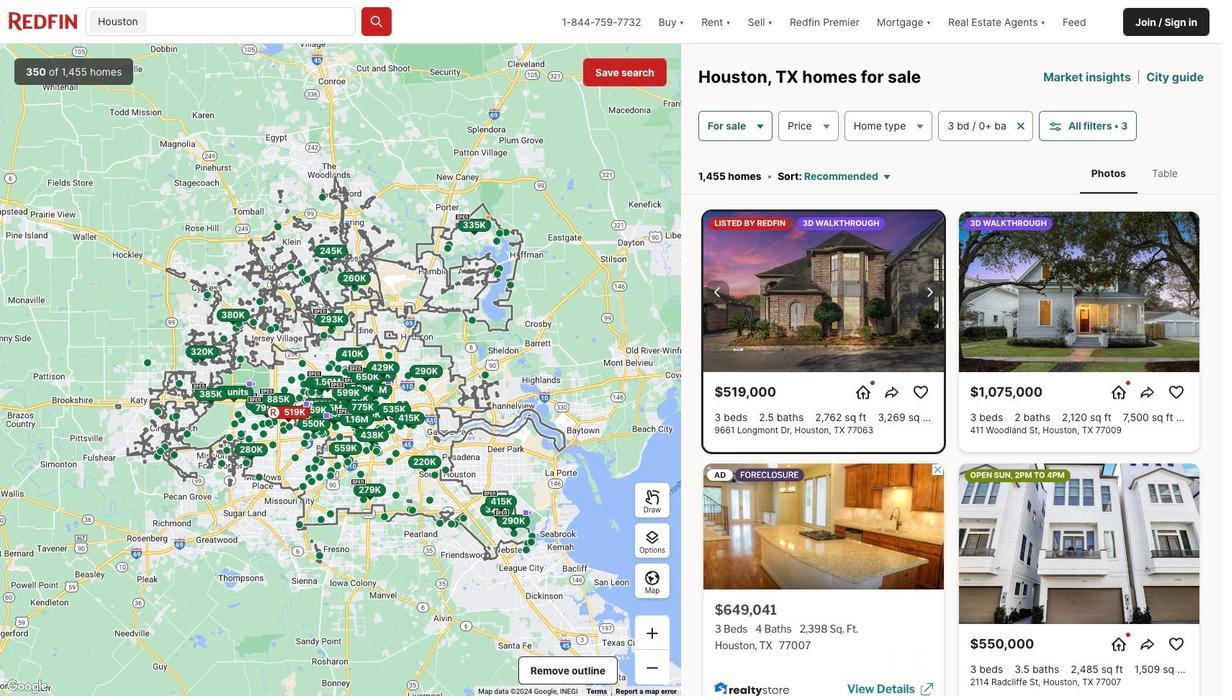 Task type: locate. For each thing, give the bounding box(es) containing it.
1 horizontal spatial add home to favorites checkbox
[[1165, 381, 1188, 404]]

toggle search results table view tab
[[1141, 155, 1190, 191]]

1 vertical spatial share home image
[[1139, 636, 1156, 653]]

add home to favorites image inside add home to favorites checkbox
[[1168, 636, 1185, 653]]

add home to favorites image
[[912, 384, 929, 401], [1168, 384, 1185, 401], [1168, 636, 1185, 653]]

add home to favorites image for add home to favorites checkbox
[[1168, 636, 1185, 653]]

share home image
[[883, 384, 900, 401]]

Add home to favorites checkbox
[[909, 381, 932, 404], [1165, 381, 1188, 404]]

ad element
[[703, 464, 944, 696]]

2 add home to favorites checkbox from the left
[[1165, 381, 1188, 404]]

schedule a tour image
[[854, 384, 872, 401], [1110, 384, 1127, 401]]

2 share home image from the top
[[1139, 636, 1156, 653]]

schedule a tour image
[[1110, 636, 1127, 653]]

share home image
[[1139, 384, 1156, 401], [1139, 636, 1156, 653]]

1 share home image from the top
[[1139, 384, 1156, 401]]

advertisement image
[[696, 458, 951, 696]]

tab list
[[1065, 152, 1204, 194]]

1 schedule a tour image from the left
[[854, 384, 872, 401]]

add home to favorites image for second add home to favorites option from the left
[[1168, 384, 1185, 401]]

0 horizontal spatial schedule a tour image
[[854, 384, 872, 401]]

2 schedule a tour image from the left
[[1110, 384, 1127, 401]]

None search field
[[150, 8, 355, 37]]

schedule a tour image for second add home to favorites option from the left share home icon
[[1110, 384, 1127, 401]]

1 add home to favorites checkbox from the left
[[909, 381, 932, 404]]

0 horizontal spatial add home to favorites checkbox
[[909, 381, 932, 404]]

0 vertical spatial share home image
[[1139, 384, 1156, 401]]

map region
[[0, 44, 681, 696]]

1 horizontal spatial schedule a tour image
[[1110, 384, 1127, 401]]



Task type: describe. For each thing, give the bounding box(es) containing it.
toggle search results photos view tab
[[1080, 155, 1138, 191]]

Add home to favorites checkbox
[[1165, 633, 1188, 656]]

submit search image
[[369, 14, 384, 29]]

google image
[[4, 678, 51, 696]]

previous image
[[709, 283, 726, 301]]

schedule a tour image for share home image
[[854, 384, 872, 401]]

add home to favorites image for first add home to favorites option from the left
[[912, 384, 929, 401]]

share home image for add home to favorites checkbox
[[1139, 636, 1156, 653]]

share home image for second add home to favorites option from the left
[[1139, 384, 1156, 401]]

next image
[[921, 283, 938, 301]]



Task type: vqa. For each thing, say whether or not it's contained in the screenshot.
Add home to favorites image related to Add home to favorites checkbox for second Share home image from the top
yes



